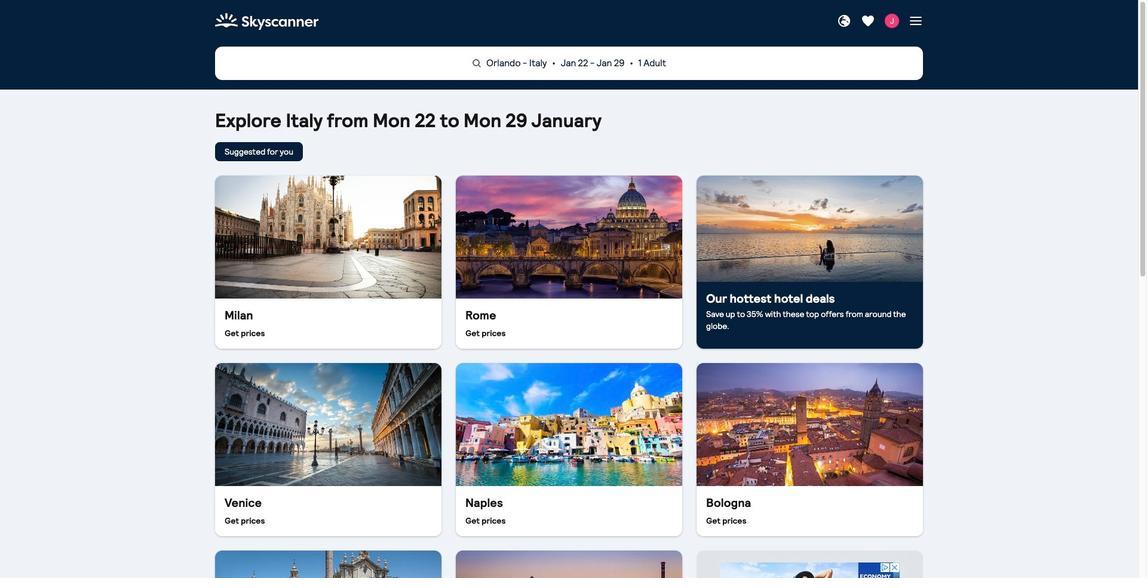 Task type: describe. For each thing, give the bounding box(es) containing it.
skyscanner home image
[[215, 10, 318, 33]]

advertisement element
[[720, 563, 899, 578]]

open menu image
[[909, 14, 923, 28]]

Suggested for you button
[[215, 142, 303, 161]]

get prices for flights to milan, . element
[[215, 299, 442, 349]]



Task type: locate. For each thing, give the bounding box(es) containing it.
saved flights image
[[861, 14, 875, 28]]

get prices for flights to naples, . element
[[456, 486, 682, 536]]

profile image
[[885, 14, 899, 28]]

get prices for flights to venice, . element
[[215, 486, 442, 536]]

get prices for flights to bologna, . element
[[697, 486, 923, 536]]

regional settings image
[[837, 14, 851, 28]]

get prices for flights to rome, . element
[[456, 299, 682, 349]]



Task type: vqa. For each thing, say whether or not it's contained in the screenshot.
Get Prices For Flights To Montreal, . ELEMENT on the bottom
no



